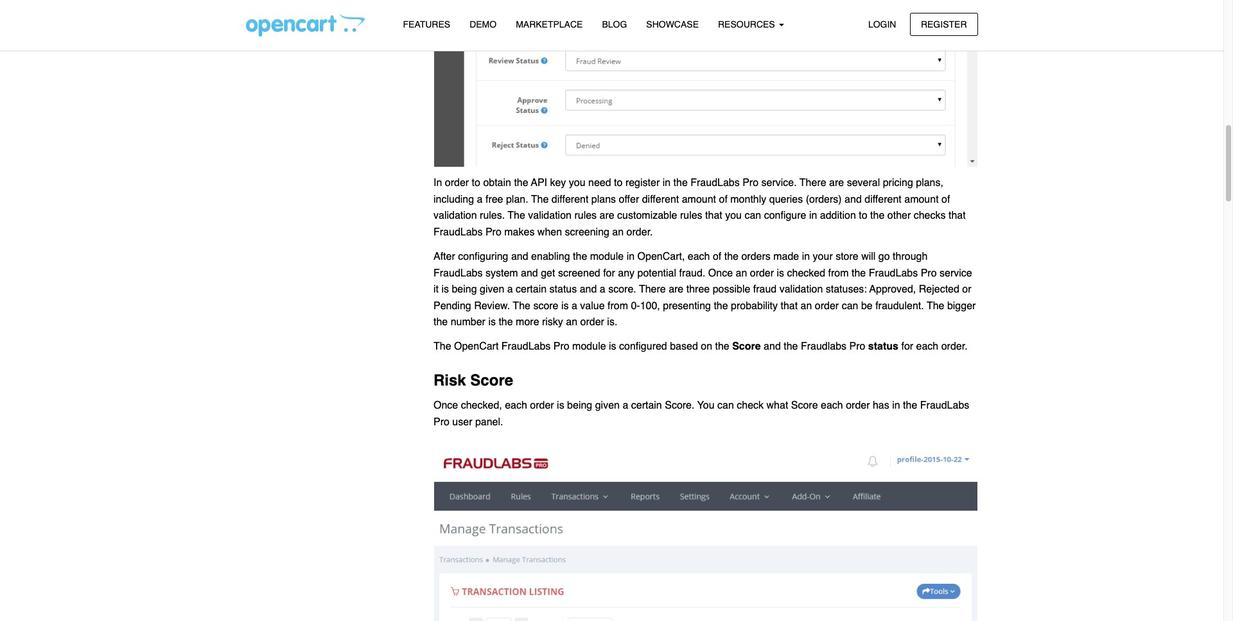 Task type: describe. For each thing, give the bounding box(es) containing it.
a inside in order to obtain the api key you need to register in the fraudlabs pro service. there are several pricing plans, including a free plan. the different plans offer different amount of monthly queries (orders) and different amount of validation rules. the validation rules are customizable rules that you can configure in addition to the other checks that fraudlabs pro makes when screening an order.
[[477, 194, 483, 205]]

it
[[434, 284, 439, 296]]

there inside in order to obtain the api key you need to register in the fraudlabs pro service. there are several pricing plans, including a free plan. the different plans offer different amount of monthly queries (orders) and different amount of validation rules. the validation rules are customizable rules that you can configure in addition to the other checks that fraudlabs pro makes when screening an order.
[[800, 177, 827, 189]]

configuring
[[458, 251, 509, 263]]

order up fraud
[[750, 268, 774, 279]]

can inside after configuring and enabling the module in opencart, each of the orders made in your store will go through fraudlabs system and get screened for any potential fraud. once an order is checked from the fraudlabs pro service it is being given a certain status and a score. there are three possible fraud validation statuses: approved, rejected or pending review. the score is a value from 0-100, presenting the probability that an order can be fraudulent. the bigger the number is the more risky an order is.
[[842, 301, 859, 312]]

be
[[862, 301, 873, 312]]

any
[[618, 268, 635, 279]]

login
[[869, 19, 897, 29]]

certain inside after configuring and enabling the module in opencart, each of the orders made in your store will go through fraudlabs system and get screened for any potential fraud. once an order is checked from the fraudlabs pro service it is being given a certain status and a score. there are three possible fraud validation statuses: approved, rejected or pending review. the score is a value from 0-100, presenting the probability that an order can be fraudulent. the bigger the number is the more risky an order is.
[[516, 284, 547, 296]]

screening
[[565, 227, 610, 238]]

and inside in order to obtain the api key you need to register in the fraudlabs pro service. there are several pricing plans, including a free plan. the different plans offer different amount of monthly queries (orders) and different amount of validation rules. the validation rules are customizable rules that you can configure in addition to the other checks that fraudlabs pro makes when screening an order.
[[845, 194, 862, 205]]

being inside after configuring and enabling the module in opencart, each of the orders made in your store will go through fraudlabs system and get screened for any potential fraud. once an order is checked from the fraudlabs pro service it is being given a certain status and a score. there are three possible fraud validation statuses: approved, rejected or pending review. the score is a value from 0-100, presenting the probability that an order can be fraudulent. the bigger the number is the more risky an order is.
[[452, 284, 477, 296]]

a inside once checked, each order is being given a certain score. you can check what score each order has in the fraudlabs pro user panel.
[[623, 400, 629, 412]]

blog
[[602, 19, 627, 30]]

demo
[[470, 19, 497, 30]]

has
[[873, 400, 890, 412]]

certain inside once checked, each order is being given a certain score. you can check what score each order has in the fraudlabs pro user panel.
[[631, 400, 662, 412]]

marketplace
[[516, 19, 583, 30]]

fraudlabs pro back end image
[[434, 0, 978, 167]]

check
[[737, 400, 764, 412]]

order down statuses:
[[815, 301, 839, 312]]

in down (orders) in the right top of the page
[[809, 210, 817, 222]]

can inside once checked, each order is being given a certain score. you can check what score each order has in the fraudlabs pro user panel.
[[718, 400, 734, 412]]

enabling
[[531, 251, 570, 263]]

fraudlabs up monthly
[[691, 177, 740, 189]]

given inside once checked, each order is being given a certain score. you can check what score each order has in the fraudlabs pro user panel.
[[595, 400, 620, 412]]

2 horizontal spatial to
[[859, 210, 868, 222]]

fraudlabs up "after"
[[434, 227, 483, 238]]

what
[[767, 400, 789, 412]]

the up plan.
[[514, 177, 529, 189]]

0 horizontal spatial that
[[705, 210, 723, 222]]

several
[[847, 177, 880, 189]]

pro inside once checked, each order is being given a certain score. you can check what score each order has in the fraudlabs pro user panel.
[[434, 417, 450, 428]]

service.
[[762, 177, 797, 189]]

fraud.
[[679, 268, 706, 279]]

based
[[670, 341, 698, 353]]

order left has
[[846, 400, 870, 412]]

when
[[538, 227, 562, 238]]

module inside after configuring and enabling the module in opencart, each of the orders made in your store will go through fraudlabs system and get screened for any potential fraud. once an order is checked from the fraudlabs pro service it is being given a certain status and a score. there are three possible fraud validation statuses: approved, rejected or pending review. the score is a value from 0-100, presenting the probability that an order can be fraudulent. the bigger the number is the more risky an order is.
[[590, 251, 624, 263]]

configured
[[619, 341, 667, 353]]

plans
[[592, 194, 616, 205]]

screened
[[558, 268, 601, 279]]

probability
[[731, 301, 778, 312]]

given inside after configuring and enabling the module in opencart, each of the orders made in your store will go through fraudlabs system and get screened for any potential fraud. once an order is checked from the fraudlabs pro service it is being given a certain status and a score. there are three possible fraud validation statuses: approved, rejected or pending review. the score is a value from 0-100, presenting the probability that an order can be fraudulent. the bigger the number is the more risky an order is.
[[480, 284, 505, 296]]

service
[[940, 268, 973, 279]]

each inside after configuring and enabling the module in opencart, each of the orders made in your store will go through fraudlabs system and get screened for any potential fraud. once an order is checked from the fraudlabs pro service it is being given a certain status and a score. there are three possible fraud validation statuses: approved, rejected or pending review. the score is a value from 0-100, presenting the probability that an order can be fraudulent. the bigger the number is the more risky an order is.
[[688, 251, 710, 263]]

order. inside in order to obtain the api key you need to register in the fraudlabs pro service. there are several pricing plans, including a free plan. the different plans offer different amount of monthly queries (orders) and different amount of validation rules. the validation rules are customizable rules that you can configure in addition to the other checks that fraudlabs pro makes when screening an order.
[[627, 227, 653, 238]]

of left monthly
[[719, 194, 728, 205]]

user
[[453, 417, 473, 428]]

the right register
[[674, 177, 688, 189]]

blog link
[[593, 13, 637, 36]]

get
[[541, 268, 555, 279]]

0 horizontal spatial validation
[[434, 210, 477, 222]]

fraudlabs down more
[[502, 341, 551, 353]]

the inside once checked, each order is being given a certain score. you can check what score each order has in the fraudlabs pro user panel.
[[903, 400, 918, 412]]

features link
[[394, 13, 460, 36]]

1 horizontal spatial to
[[614, 177, 623, 189]]

a down system at left top
[[507, 284, 513, 296]]

on
[[701, 341, 713, 353]]

key
[[550, 177, 566, 189]]

is.
[[607, 317, 618, 329]]

obtain
[[483, 177, 511, 189]]

pro up monthly
[[743, 177, 759, 189]]

once checked, each order is being given a certain score. you can check what score each order has in the fraudlabs pro user panel.
[[434, 400, 970, 428]]

resources link
[[709, 13, 794, 36]]

your
[[813, 251, 833, 263]]

login link
[[858, 13, 908, 36]]

being inside once checked, each order is being given a certain score. you can check what score each order has in the fraudlabs pro user panel.
[[567, 400, 593, 412]]

are inside after configuring and enabling the module in opencart, each of the orders made in your store will go through fraudlabs system and get screened for any potential fraud. once an order is checked from the fraudlabs pro service it is being given a certain status and a score. there are three possible fraud validation statuses: approved, rejected or pending review. the score is a value from 0-100, presenting the probability that an order can be fraudulent. the bigger the number is the more risky an order is.
[[669, 284, 684, 296]]

or
[[963, 284, 972, 296]]

2 different from the left
[[642, 194, 679, 205]]

the down the rejected
[[927, 301, 945, 312]]

can inside in order to obtain the api key you need to register in the fraudlabs pro service. there are several pricing plans, including a free plan. the different plans offer different amount of monthly queries (orders) and different amount of validation rules. the validation rules are customizable rules that you can configure in addition to the other checks that fraudlabs pro makes when screening an order.
[[745, 210, 761, 222]]

1 horizontal spatial validation
[[528, 210, 572, 222]]

in up any on the right top of the page
[[627, 251, 635, 263]]

an down checked
[[801, 301, 812, 312]]

you
[[698, 400, 715, 412]]

fraudlabs
[[801, 341, 847, 353]]

the down api
[[531, 194, 549, 205]]

score.
[[609, 284, 637, 296]]

marketplace link
[[506, 13, 593, 36]]

the down review.
[[499, 317, 513, 329]]

the down the pending
[[434, 317, 448, 329]]

free
[[486, 194, 503, 205]]

plan.
[[506, 194, 529, 205]]

will
[[862, 251, 876, 263]]

in up checked
[[802, 251, 810, 263]]

register
[[626, 177, 660, 189]]

other
[[888, 210, 911, 222]]

need
[[589, 177, 611, 189]]

system
[[486, 268, 518, 279]]

(orders)
[[806, 194, 842, 205]]

the left orders
[[725, 251, 739, 263]]

register link
[[910, 13, 978, 36]]

the down plan.
[[508, 210, 525, 222]]

2 horizontal spatial that
[[949, 210, 966, 222]]

and down probability
[[764, 341, 781, 353]]

resources
[[718, 19, 778, 30]]

a up value
[[600, 284, 606, 296]]

once inside once checked, each order is being given a certain score. you can check what score each order has in the fraudlabs pro user panel.
[[434, 400, 458, 412]]

the left the other
[[871, 210, 885, 222]]

features
[[403, 19, 450, 30]]

plans,
[[916, 177, 944, 189]]

through
[[893, 251, 928, 263]]

approved,
[[870, 284, 916, 296]]

register
[[921, 19, 967, 29]]

checked,
[[461, 400, 502, 412]]

number
[[451, 317, 486, 329]]

the left fraudlabs
[[784, 341, 798, 353]]

store
[[836, 251, 859, 263]]

pro down risky
[[554, 341, 570, 353]]

offer
[[619, 194, 639, 205]]

is inside once checked, each order is being given a certain score. you can check what score each order has in the fraudlabs pro user panel.
[[557, 400, 565, 412]]

bigger
[[948, 301, 976, 312]]

fraudulent.
[[876, 301, 924, 312]]

once inside after configuring and enabling the module in opencart, each of the orders made in your store will go through fraudlabs system and get screened for any potential fraud. once an order is checked from the fraudlabs pro service it is being given a certain status and a score. there are three possible fraud validation statuses: approved, rejected or pending review. the score is a value from 0-100, presenting the probability that an order can be fraudulent. the bigger the number is the more risky an order is.
[[709, 268, 733, 279]]

2 amount from the left
[[905, 194, 939, 205]]

of up checks
[[942, 194, 950, 205]]

pending
[[434, 301, 471, 312]]

1 horizontal spatial score
[[733, 341, 761, 353]]

score.
[[665, 400, 695, 412]]

score
[[534, 301, 559, 312]]

value
[[580, 301, 605, 312]]

1 horizontal spatial order.
[[942, 341, 968, 353]]

1 vertical spatial are
[[600, 210, 615, 222]]

an right risky
[[566, 317, 578, 329]]

in right register
[[663, 177, 671, 189]]

each down the fraudulent.
[[917, 341, 939, 353]]

order inside in order to obtain the api key you need to register in the fraudlabs pro service. there are several pricing plans, including a free plan. the different plans offer different amount of monthly queries (orders) and different amount of validation rules. the validation rules are customizable rules that you can configure in addition to the other checks that fraudlabs pro makes when screening an order.
[[445, 177, 469, 189]]



Task type: locate. For each thing, give the bounding box(es) containing it.
for
[[603, 268, 615, 279], [902, 341, 914, 353]]

the opencart fraudlabs pro module is configured based on the score and the fraudlabs pro status for each order.
[[434, 341, 968, 353]]

1 horizontal spatial given
[[595, 400, 620, 412]]

certain left score.
[[631, 400, 662, 412]]

there up (orders) in the right top of the page
[[800, 177, 827, 189]]

order up 'including'
[[445, 177, 469, 189]]

1 vertical spatial there
[[639, 284, 666, 296]]

1 amount from the left
[[682, 194, 716, 205]]

can down monthly
[[745, 210, 761, 222]]

can right you
[[718, 400, 734, 412]]

pro inside after configuring and enabling the module in opencart, each of the orders made in your store will go through fraudlabs system and get screened for any potential fraud. once an order is checked from the fraudlabs pro service it is being given a certain status and a score. there are three possible fraud validation statuses: approved, rejected or pending review. the score is a value from 0-100, presenting the probability that an order can be fraudulent. the bigger the number is the more risky an order is.
[[921, 268, 937, 279]]

opencart
[[454, 341, 499, 353]]

and
[[845, 194, 862, 205], [511, 251, 529, 263], [521, 268, 538, 279], [580, 284, 597, 296], [764, 341, 781, 353]]

certain
[[516, 284, 547, 296], [631, 400, 662, 412]]

of inside after configuring and enabling the module in opencart, each of the orders made in your store will go through fraudlabs system and get screened for any potential fraud. once an order is checked from the fraudlabs pro service it is being given a certain status and a score. there are three possible fraud validation statuses: approved, rejected or pending review. the score is a value from 0-100, presenting the probability that an order can be fraudulent. the bigger the number is the more risky an order is.
[[713, 251, 722, 263]]

0 horizontal spatial different
[[552, 194, 589, 205]]

0-
[[631, 301, 640, 312]]

opencart - open source shopping cart solution image
[[246, 13, 365, 37]]

for left any on the right top of the page
[[603, 268, 615, 279]]

rules right customizable
[[680, 210, 703, 222]]

queries
[[770, 194, 803, 205]]

2 horizontal spatial can
[[842, 301, 859, 312]]

order. down bigger
[[942, 341, 968, 353]]

given
[[480, 284, 505, 296], [595, 400, 620, 412]]

in order to obtain the api key you need to register in the fraudlabs pro service. there are several pricing plans, including a free plan. the different plans offer different amount of monthly queries (orders) and different amount of validation rules. the validation rules are customizable rules that you can configure in addition to the other checks that fraudlabs pro makes when screening an order.
[[434, 177, 966, 238]]

module
[[590, 251, 624, 263], [573, 341, 606, 353]]

each left has
[[821, 400, 843, 412]]

pro right fraudlabs
[[850, 341, 866, 353]]

order down value
[[581, 317, 605, 329]]

1 horizontal spatial being
[[567, 400, 593, 412]]

2 vertical spatial can
[[718, 400, 734, 412]]

a left free at the top of page
[[477, 194, 483, 205]]

a left score.
[[623, 400, 629, 412]]

risk
[[434, 372, 466, 390]]

1 vertical spatial you
[[725, 210, 742, 222]]

to left obtain on the left top
[[472, 177, 481, 189]]

different down pricing
[[865, 194, 902, 205]]

an right screening
[[613, 227, 624, 238]]

0 horizontal spatial rules
[[575, 210, 597, 222]]

1 vertical spatial can
[[842, 301, 859, 312]]

2 vertical spatial score
[[791, 400, 818, 412]]

monthly
[[731, 194, 767, 205]]

validation up 'when'
[[528, 210, 572, 222]]

status inside after configuring and enabling the module in opencart, each of the orders made in your store will go through fraudlabs system and get screened for any potential fraud. once an order is checked from the fraudlabs pro service it is being given a certain status and a score. there are three possible fraud validation statuses: approved, rejected or pending review. the score is a value from 0-100, presenting the probability that an order can be fraudulent. the bigger the number is the more risky an order is.
[[550, 284, 577, 296]]

0 vertical spatial score
[[733, 341, 761, 353]]

orders
[[742, 251, 771, 263]]

the up more
[[513, 301, 531, 312]]

three
[[687, 284, 710, 296]]

0 vertical spatial given
[[480, 284, 505, 296]]

fraudlabs inside once checked, each order is being given a certain score. you can check what score each order has in the fraudlabs pro user panel.
[[921, 400, 970, 412]]

once
[[709, 268, 733, 279], [434, 400, 458, 412]]

1 horizontal spatial rules
[[680, 210, 703, 222]]

1 horizontal spatial that
[[781, 301, 798, 312]]

0 vertical spatial from
[[829, 268, 849, 279]]

1 horizontal spatial certain
[[631, 400, 662, 412]]

pro down rules.
[[486, 227, 502, 238]]

0 horizontal spatial for
[[603, 268, 615, 279]]

score right on
[[733, 341, 761, 353]]

the down possible
[[714, 301, 728, 312]]

status down get
[[550, 284, 577, 296]]

0 vertical spatial status
[[550, 284, 577, 296]]

pro up the rejected
[[921, 268, 937, 279]]

1 horizontal spatial for
[[902, 341, 914, 353]]

rules up screening
[[575, 210, 597, 222]]

the up screened
[[573, 251, 587, 263]]

module up any on the right top of the page
[[590, 251, 624, 263]]

are up presenting
[[669, 284, 684, 296]]

risk score
[[434, 372, 513, 390]]

the right on
[[715, 341, 730, 353]]

makes
[[505, 227, 535, 238]]

panel.
[[475, 417, 503, 428]]

0 horizontal spatial amount
[[682, 194, 716, 205]]

score right what
[[791, 400, 818, 412]]

configure
[[764, 210, 807, 222]]

status
[[550, 284, 577, 296], [869, 341, 899, 353]]

made
[[774, 251, 799, 263]]

api
[[531, 177, 547, 189]]

0 vertical spatial are
[[830, 177, 844, 189]]

go
[[879, 251, 890, 263]]

0 horizontal spatial are
[[600, 210, 615, 222]]

1 vertical spatial certain
[[631, 400, 662, 412]]

can down statuses:
[[842, 301, 859, 312]]

each
[[688, 251, 710, 263], [917, 341, 939, 353], [505, 400, 527, 412], [821, 400, 843, 412]]

fraudlabspro user panel image
[[434, 439, 978, 622]]

the
[[514, 177, 529, 189], [674, 177, 688, 189], [871, 210, 885, 222], [573, 251, 587, 263], [725, 251, 739, 263], [852, 268, 866, 279], [714, 301, 728, 312], [434, 317, 448, 329], [499, 317, 513, 329], [715, 341, 730, 353], [784, 341, 798, 353], [903, 400, 918, 412]]

are down 'plans'
[[600, 210, 615, 222]]

addition
[[820, 210, 856, 222]]

100,
[[640, 301, 660, 312]]

0 horizontal spatial order.
[[627, 227, 653, 238]]

that
[[705, 210, 723, 222], [949, 210, 966, 222], [781, 301, 798, 312]]

0 horizontal spatial there
[[639, 284, 666, 296]]

order right checked,
[[530, 400, 554, 412]]

0 vertical spatial you
[[569, 177, 586, 189]]

1 vertical spatial status
[[869, 341, 899, 353]]

score up checked,
[[471, 372, 513, 390]]

0 vertical spatial there
[[800, 177, 827, 189]]

fraudlabs up approved,
[[869, 268, 918, 279]]

fraudlabs
[[691, 177, 740, 189], [434, 227, 483, 238], [434, 268, 483, 279], [869, 268, 918, 279], [502, 341, 551, 353], [921, 400, 970, 412]]

0 vertical spatial order.
[[627, 227, 653, 238]]

and up system at left top
[[511, 251, 529, 263]]

2 horizontal spatial different
[[865, 194, 902, 205]]

for inside after configuring and enabling the module in opencart, each of the orders made in your store will go through fraudlabs system and get screened for any potential fraud. once an order is checked from the fraudlabs pro service it is being given a certain status and a score. there are three possible fraud validation statuses: approved, rejected or pending review. the score is a value from 0-100, presenting the probability that an order can be fraudulent. the bigger the number is the more risky an order is.
[[603, 268, 615, 279]]

1 vertical spatial given
[[595, 400, 620, 412]]

that up fraud.
[[705, 210, 723, 222]]

1 horizontal spatial can
[[745, 210, 761, 222]]

once up user
[[434, 400, 458, 412]]

showcase link
[[637, 13, 709, 36]]

1 vertical spatial from
[[608, 301, 628, 312]]

1 vertical spatial score
[[471, 372, 513, 390]]

score inside once checked, each order is being given a certain score. you can check what score each order has in the fraudlabs pro user panel.
[[791, 400, 818, 412]]

each right checked,
[[505, 400, 527, 412]]

once up possible
[[709, 268, 733, 279]]

0 vertical spatial once
[[709, 268, 733, 279]]

in
[[663, 177, 671, 189], [809, 210, 817, 222], [627, 251, 635, 263], [802, 251, 810, 263], [893, 400, 901, 412]]

0 vertical spatial can
[[745, 210, 761, 222]]

review.
[[474, 301, 510, 312]]

score
[[733, 341, 761, 353], [471, 372, 513, 390], [791, 400, 818, 412]]

different down "key"
[[552, 194, 589, 205]]

3 different from the left
[[865, 194, 902, 205]]

opencart,
[[638, 251, 685, 263]]

checked
[[787, 268, 826, 279]]

0 vertical spatial for
[[603, 268, 615, 279]]

0 vertical spatial module
[[590, 251, 624, 263]]

from down score.
[[608, 301, 628, 312]]

1 horizontal spatial from
[[829, 268, 849, 279]]

that inside after configuring and enabling the module in opencart, each of the orders made in your store will go through fraudlabs system and get screened for any potential fraud. once an order is checked from the fraudlabs pro service it is being given a certain status and a score. there are three possible fraud validation statuses: approved, rejected or pending review. the score is a value from 0-100, presenting the probability that an order can be fraudulent. the bigger the number is the more risky an order is.
[[781, 301, 798, 312]]

different up customizable
[[642, 194, 679, 205]]

0 horizontal spatial once
[[434, 400, 458, 412]]

fraudlabs down "after"
[[434, 268, 483, 279]]

are up (orders) in the right top of the page
[[830, 177, 844, 189]]

including
[[434, 194, 474, 205]]

to right addition
[[859, 210, 868, 222]]

a left value
[[572, 301, 578, 312]]

amount left monthly
[[682, 194, 716, 205]]

fraud
[[753, 284, 777, 296]]

rules.
[[480, 210, 505, 222]]

the
[[531, 194, 549, 205], [508, 210, 525, 222], [513, 301, 531, 312], [927, 301, 945, 312], [434, 341, 451, 353]]

for down the fraudulent.
[[902, 341, 914, 353]]

validation down 'including'
[[434, 210, 477, 222]]

2 horizontal spatial score
[[791, 400, 818, 412]]

1 horizontal spatial different
[[642, 194, 679, 205]]

0 horizontal spatial can
[[718, 400, 734, 412]]

a
[[477, 194, 483, 205], [507, 284, 513, 296], [600, 284, 606, 296], [572, 301, 578, 312], [623, 400, 629, 412]]

validation
[[434, 210, 477, 222], [528, 210, 572, 222], [780, 284, 823, 296]]

checks
[[914, 210, 946, 222]]

1 horizontal spatial status
[[869, 341, 899, 353]]

validation inside after configuring and enabling the module in opencart, each of the orders made in your store will go through fraudlabs system and get screened for any potential fraud. once an order is checked from the fraudlabs pro service it is being given a certain status and a score. there are three possible fraud validation statuses: approved, rejected or pending review. the score is a value from 0-100, presenting the probability that an order can be fraudulent. the bigger the number is the more risky an order is.
[[780, 284, 823, 296]]

rejected
[[919, 284, 960, 296]]

each up fraud.
[[688, 251, 710, 263]]

0 horizontal spatial from
[[608, 301, 628, 312]]

status down the fraudulent.
[[869, 341, 899, 353]]

0 horizontal spatial to
[[472, 177, 481, 189]]

0 horizontal spatial given
[[480, 284, 505, 296]]

in right has
[[893, 400, 901, 412]]

1 horizontal spatial amount
[[905, 194, 939, 205]]

to right need
[[614, 177, 623, 189]]

1 vertical spatial once
[[434, 400, 458, 412]]

the left opencart
[[434, 341, 451, 353]]

order
[[445, 177, 469, 189], [750, 268, 774, 279], [815, 301, 839, 312], [581, 317, 605, 329], [530, 400, 554, 412], [846, 400, 870, 412]]

is
[[777, 268, 785, 279], [442, 284, 449, 296], [561, 301, 569, 312], [489, 317, 496, 329], [609, 341, 617, 353], [557, 400, 565, 412]]

1 vertical spatial for
[[902, 341, 914, 353]]

module down value
[[573, 341, 606, 353]]

are
[[830, 177, 844, 189], [600, 210, 615, 222], [669, 284, 684, 296]]

the down will
[[852, 268, 866, 279]]

0 vertical spatial being
[[452, 284, 477, 296]]

that right checks
[[949, 210, 966, 222]]

2 horizontal spatial validation
[[780, 284, 823, 296]]

after configuring and enabling the module in opencart, each of the orders made in your store will go through fraudlabs system and get screened for any potential fraud. once an order is checked from the fraudlabs pro service it is being given a certain status and a score. there are three possible fraud validation statuses: approved, rejected or pending review. the score is a value from 0-100, presenting the probability that an order can be fraudulent. the bigger the number is the more risky an order is.
[[434, 251, 976, 329]]

an up possible
[[736, 268, 747, 279]]

showcase
[[647, 19, 699, 30]]

an inside in order to obtain the api key you need to register in the fraudlabs pro service. there are several pricing plans, including a free plan. the different plans offer different amount of monthly queries (orders) and different amount of validation rules. the validation rules are customizable rules that you can configure in addition to the other checks that fraudlabs pro makes when screening an order.
[[613, 227, 624, 238]]

there inside after configuring and enabling the module in opencart, each of the orders made in your store will go through fraudlabs system and get screened for any potential fraud. once an order is checked from the fraudlabs pro service it is being given a certain status and a score. there are three possible fraud validation statuses: approved, rejected or pending review. the score is a value from 0-100, presenting the probability that an order can be fraudulent. the bigger the number is the more risky an order is.
[[639, 284, 666, 296]]

1 horizontal spatial you
[[725, 210, 742, 222]]

order. down customizable
[[627, 227, 653, 238]]

2 vertical spatial are
[[669, 284, 684, 296]]

you down monthly
[[725, 210, 742, 222]]

customizable
[[617, 210, 677, 222]]

2 rules from the left
[[680, 210, 703, 222]]

and down several
[[845, 194, 862, 205]]

1 vertical spatial order.
[[942, 341, 968, 353]]

that right probability
[[781, 301, 798, 312]]

1 vertical spatial module
[[573, 341, 606, 353]]

demo link
[[460, 13, 506, 36]]

and up value
[[580, 284, 597, 296]]

0 horizontal spatial score
[[471, 372, 513, 390]]

from up statuses:
[[829, 268, 849, 279]]

1 vertical spatial being
[[567, 400, 593, 412]]

presenting
[[663, 301, 711, 312]]

more
[[516, 317, 539, 329]]

1 horizontal spatial there
[[800, 177, 827, 189]]

you
[[569, 177, 586, 189], [725, 210, 742, 222]]

0 horizontal spatial status
[[550, 284, 577, 296]]

amount down plans,
[[905, 194, 939, 205]]

can
[[745, 210, 761, 222], [842, 301, 859, 312], [718, 400, 734, 412]]

2 horizontal spatial are
[[830, 177, 844, 189]]

0 vertical spatial certain
[[516, 284, 547, 296]]

1 different from the left
[[552, 194, 589, 205]]

different
[[552, 194, 589, 205], [642, 194, 679, 205], [865, 194, 902, 205]]

risky
[[542, 317, 563, 329]]

the right has
[[903, 400, 918, 412]]

certain up "score" in the left of the page
[[516, 284, 547, 296]]

1 rules from the left
[[575, 210, 597, 222]]

1 horizontal spatial are
[[669, 284, 684, 296]]

1 horizontal spatial once
[[709, 268, 733, 279]]

and left get
[[521, 268, 538, 279]]

0 horizontal spatial being
[[452, 284, 477, 296]]

0 horizontal spatial you
[[569, 177, 586, 189]]

after
[[434, 251, 455, 263]]

in inside once checked, each order is being given a certain score. you can check what score each order has in the fraudlabs pro user panel.
[[893, 400, 901, 412]]

statuses:
[[826, 284, 867, 296]]

potential
[[638, 268, 677, 279]]

you right "key"
[[569, 177, 586, 189]]

in
[[434, 177, 442, 189]]

pricing
[[883, 177, 913, 189]]

of up possible
[[713, 251, 722, 263]]

0 horizontal spatial certain
[[516, 284, 547, 296]]



Task type: vqa. For each thing, say whether or not it's contained in the screenshot.
the right displays
no



